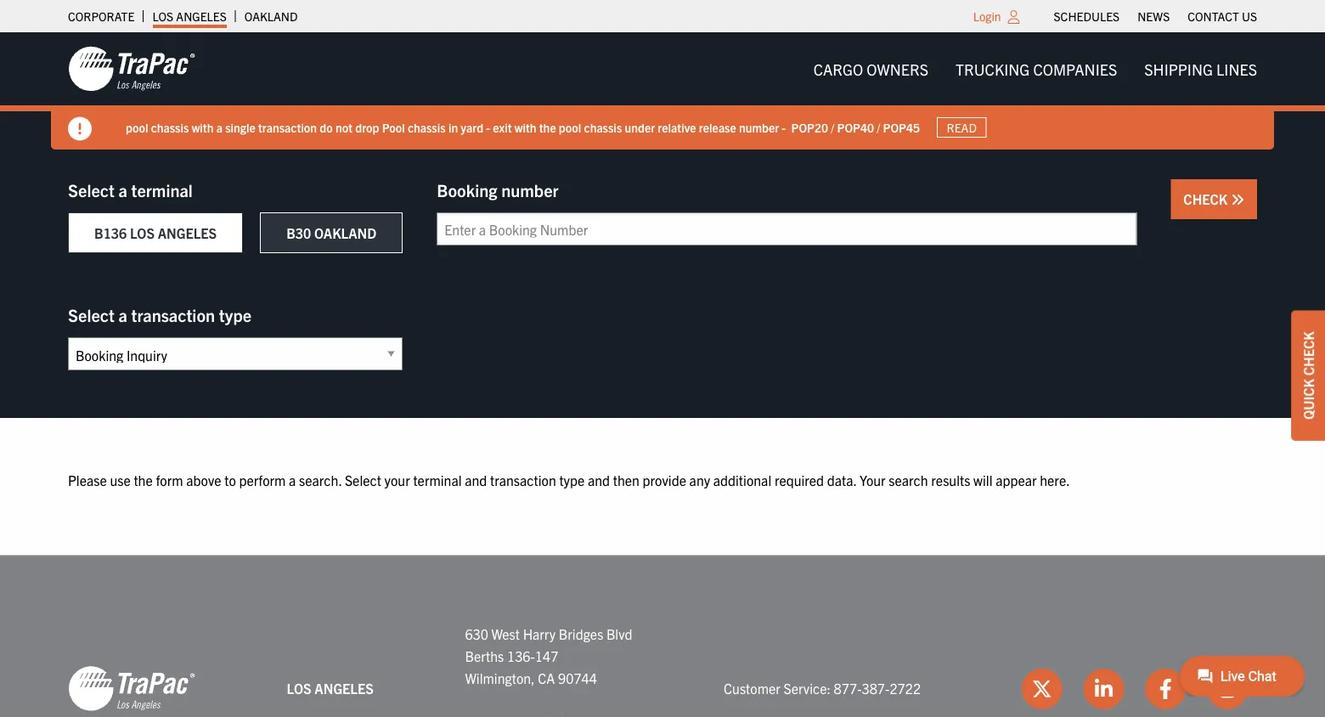 Task type: locate. For each thing, give the bounding box(es) containing it.
select
[[68, 179, 115, 200], [68, 304, 115, 325], [345, 471, 381, 488]]

and left then
[[588, 471, 610, 488]]

0 horizontal spatial solid image
[[68, 117, 92, 141]]

schedules link
[[1054, 4, 1120, 28]]

0 horizontal spatial transaction
[[131, 304, 215, 325]]

footer
[[0, 555, 1326, 717]]

results
[[932, 471, 971, 488]]

with left single
[[192, 119, 214, 135]]

contact us link
[[1188, 4, 1258, 28]]

read
[[947, 120, 977, 135]]

2 horizontal spatial chassis
[[584, 119, 622, 135]]

and right your in the left of the page
[[465, 471, 487, 488]]

number down pool chassis with a single transaction  do not drop pool chassis in yard -  exit with the pool chassis under relative release number -  pop20 / pop40 / pop45
[[501, 179, 559, 200]]

1 horizontal spatial check
[[1300, 332, 1317, 376]]

1 vertical spatial menu bar
[[800, 52, 1271, 86]]

select down b136
[[68, 304, 115, 325]]

under
[[625, 119, 655, 135]]

los angeles image inside banner
[[68, 45, 195, 93]]

pop20
[[792, 119, 829, 135]]

terminal
[[131, 179, 193, 200], [413, 471, 462, 488]]

solid image
[[68, 117, 92, 141], [1231, 193, 1245, 206]]

0 horizontal spatial the
[[134, 471, 153, 488]]

oakland
[[245, 8, 298, 24], [314, 224, 377, 241]]

booking number
[[437, 179, 559, 200]]

menu bar containing cargo owners
[[800, 52, 1271, 86]]

wilmington,
[[465, 669, 535, 686]]

1 horizontal spatial /
[[877, 119, 881, 135]]

the right exit
[[539, 119, 556, 135]]

shipping lines
[[1145, 59, 1258, 78]]

owners
[[867, 59, 929, 78]]

customer
[[724, 680, 781, 697]]

release
[[699, 119, 736, 135]]

0 vertical spatial select
[[68, 179, 115, 200]]

1 chassis from the left
[[151, 119, 189, 135]]

1 vertical spatial solid image
[[1231, 193, 1245, 206]]

with right exit
[[515, 119, 537, 135]]

the
[[539, 119, 556, 135], [134, 471, 153, 488]]

pool
[[126, 119, 148, 135], [559, 119, 581, 135]]

with
[[192, 119, 214, 135], [515, 119, 537, 135]]

0 vertical spatial menu bar
[[1045, 4, 1266, 28]]

chassis left single
[[151, 119, 189, 135]]

provide
[[643, 471, 686, 488]]

please use the form above to perform a search. select your terminal and transaction type and then provide any additional required data. your search results will appear here.
[[68, 471, 1070, 488]]

trucking companies
[[956, 59, 1118, 78]]

cargo
[[814, 59, 863, 78]]

0 vertical spatial oakland
[[245, 8, 298, 24]]

0 horizontal spatial type
[[219, 304, 252, 325]]

1 horizontal spatial -
[[782, 119, 786, 135]]

terminal up b136 los angeles
[[131, 179, 193, 200]]

1 horizontal spatial the
[[539, 119, 556, 135]]

1 los angeles image from the top
[[68, 45, 195, 93]]

3 chassis from the left
[[584, 119, 622, 135]]

0 horizontal spatial with
[[192, 119, 214, 135]]

oakland right los angeles link
[[245, 8, 298, 24]]

1 horizontal spatial los angeles
[[287, 680, 374, 697]]

0 vertical spatial the
[[539, 119, 556, 135]]

booking
[[437, 179, 498, 200]]

0 horizontal spatial chassis
[[151, 119, 189, 135]]

above
[[186, 471, 221, 488]]

2 vertical spatial transaction
[[490, 471, 556, 488]]

los angeles
[[152, 8, 227, 24], [287, 680, 374, 697]]

2 with from the left
[[515, 119, 537, 135]]

1 horizontal spatial and
[[588, 471, 610, 488]]

1 vertical spatial check
[[1300, 332, 1317, 376]]

and
[[465, 471, 487, 488], [588, 471, 610, 488]]

solid image inside check button
[[1231, 193, 1245, 206]]

login link
[[974, 8, 1001, 24]]

transaction
[[258, 119, 317, 135], [131, 304, 215, 325], [490, 471, 556, 488]]

exit
[[493, 119, 512, 135]]

menu bar up shipping
[[1045, 4, 1266, 28]]

a left single
[[216, 119, 223, 135]]

0 horizontal spatial and
[[465, 471, 487, 488]]

blvd
[[607, 625, 633, 642]]

lines
[[1217, 59, 1258, 78]]

terminal right your in the left of the page
[[413, 471, 462, 488]]

2 and from the left
[[588, 471, 610, 488]]

a
[[216, 119, 223, 135], [119, 179, 127, 200], [119, 304, 127, 325], [289, 471, 296, 488]]

chassis left in
[[408, 119, 446, 135]]

0 horizontal spatial -
[[486, 119, 490, 135]]

perform
[[239, 471, 286, 488]]

los angeles image
[[68, 45, 195, 93], [68, 665, 195, 712]]

quick check
[[1300, 332, 1317, 420]]

2 vertical spatial angeles
[[315, 680, 374, 697]]

the inside banner
[[539, 119, 556, 135]]

1 vertical spatial oakland
[[314, 224, 377, 241]]

0 vertical spatial angeles
[[176, 8, 227, 24]]

- left exit
[[486, 119, 490, 135]]

/ right the pop20
[[831, 119, 835, 135]]

pool chassis with a single transaction  do not drop pool chassis in yard -  exit with the pool chassis under relative release number -  pop20 / pop40 / pop45
[[126, 119, 920, 135]]

1 horizontal spatial with
[[515, 119, 537, 135]]

1 horizontal spatial transaction
[[258, 119, 317, 135]]

los
[[152, 8, 173, 24], [130, 224, 155, 241], [287, 680, 312, 697]]

0 horizontal spatial terminal
[[131, 179, 193, 200]]

select left your in the left of the page
[[345, 471, 381, 488]]

cargo owners
[[814, 59, 929, 78]]

los angeles image for banner containing cargo owners
[[68, 45, 195, 93]]

harry
[[523, 625, 556, 642]]

0 vertical spatial terminal
[[131, 179, 193, 200]]

type
[[219, 304, 252, 325], [559, 471, 585, 488]]

1 horizontal spatial solid image
[[1231, 193, 1245, 206]]

quick
[[1300, 379, 1317, 420]]

cargo owners link
[[800, 52, 942, 86]]

2 los angeles image from the top
[[68, 665, 195, 712]]

corporate link
[[68, 4, 135, 28]]

1 vertical spatial los angeles
[[287, 680, 374, 697]]

required
[[775, 471, 824, 488]]

appear
[[996, 471, 1037, 488]]

shipping
[[1145, 59, 1213, 78]]

select up b136
[[68, 179, 115, 200]]

banner
[[0, 32, 1326, 150]]

pool right exit
[[559, 119, 581, 135]]

light image
[[1008, 10, 1020, 24]]

number
[[739, 119, 779, 135], [501, 179, 559, 200]]

1 horizontal spatial pool
[[559, 119, 581, 135]]

0 horizontal spatial pool
[[126, 119, 148, 135]]

number right 'release'
[[739, 119, 779, 135]]

pool up select a terminal
[[126, 119, 148, 135]]

0 vertical spatial check
[[1184, 190, 1231, 207]]

corporate
[[68, 8, 135, 24]]

1 horizontal spatial oakland
[[314, 224, 377, 241]]

pop40
[[837, 119, 874, 135]]

the right use
[[134, 471, 153, 488]]

los angeles image inside footer
[[68, 665, 195, 712]]

menu bar down light image
[[800, 52, 1271, 86]]

90744
[[558, 669, 597, 686]]

1 vertical spatial terminal
[[413, 471, 462, 488]]

1 vertical spatial select
[[68, 304, 115, 325]]

then
[[613, 471, 640, 488]]

schedules
[[1054, 8, 1120, 24]]

/ left pop45
[[877, 119, 881, 135]]

0 vertical spatial number
[[739, 119, 779, 135]]

footer containing 630 west harry bridges blvd
[[0, 555, 1326, 717]]

west
[[492, 625, 520, 642]]

/
[[831, 119, 835, 135], [877, 119, 881, 135]]

chassis left the under
[[584, 119, 622, 135]]

1 vertical spatial angeles
[[158, 224, 217, 241]]

0 horizontal spatial number
[[501, 179, 559, 200]]

search
[[889, 471, 928, 488]]

2 horizontal spatial transaction
[[490, 471, 556, 488]]

0 horizontal spatial los angeles
[[152, 8, 227, 24]]

single
[[225, 119, 256, 135]]

1 with from the left
[[192, 119, 214, 135]]

1 vertical spatial los angeles image
[[68, 665, 195, 712]]

0 horizontal spatial /
[[831, 119, 835, 135]]

additional
[[714, 471, 772, 488]]

1 horizontal spatial chassis
[[408, 119, 446, 135]]

387-
[[862, 680, 890, 697]]

1 horizontal spatial type
[[559, 471, 585, 488]]

0 horizontal spatial check
[[1184, 190, 1231, 207]]

menu bar
[[1045, 4, 1266, 28], [800, 52, 1271, 86]]

0 vertical spatial transaction
[[258, 119, 317, 135]]

oakland right b30
[[314, 224, 377, 241]]

0 vertical spatial los angeles image
[[68, 45, 195, 93]]

- left the pop20
[[782, 119, 786, 135]]

check button
[[1171, 179, 1258, 219]]



Task type: vqa. For each thing, say whether or not it's contained in the screenshot.
the leftmost THE TERMINAL
yes



Task type: describe. For each thing, give the bounding box(es) containing it.
here.
[[1040, 471, 1070, 488]]

los angeles link
[[152, 4, 227, 28]]

2 chassis from the left
[[408, 119, 446, 135]]

a down b136
[[119, 304, 127, 325]]

to
[[224, 471, 236, 488]]

contact
[[1188, 8, 1240, 24]]

0 vertical spatial solid image
[[68, 117, 92, 141]]

1 horizontal spatial terminal
[[413, 471, 462, 488]]

1 vertical spatial transaction
[[131, 304, 215, 325]]

menu bar containing schedules
[[1045, 4, 1266, 28]]

630
[[465, 625, 489, 642]]

banner containing cargo owners
[[0, 32, 1326, 150]]

service:
[[784, 680, 831, 697]]

your
[[860, 471, 886, 488]]

2 vertical spatial select
[[345, 471, 381, 488]]

login
[[974, 8, 1001, 24]]

in
[[449, 119, 458, 135]]

1 horizontal spatial number
[[739, 119, 779, 135]]

trucking companies link
[[942, 52, 1131, 86]]

b136
[[94, 224, 127, 241]]

b30 oakland
[[286, 224, 377, 241]]

2 pool from the left
[[559, 119, 581, 135]]

147
[[535, 647, 559, 664]]

1 and from the left
[[465, 471, 487, 488]]

berths
[[465, 647, 504, 664]]

menu bar inside banner
[[800, 52, 1271, 86]]

search.
[[299, 471, 342, 488]]

select for select a transaction type
[[68, 304, 115, 325]]

your
[[385, 471, 410, 488]]

2722
[[890, 680, 921, 697]]

2 - from the left
[[782, 119, 786, 135]]

pop45
[[883, 119, 920, 135]]

us
[[1242, 8, 1258, 24]]

a inside banner
[[216, 119, 223, 135]]

will
[[974, 471, 993, 488]]

any
[[690, 471, 710, 488]]

form
[[156, 471, 183, 488]]

877-
[[834, 680, 862, 697]]

use
[[110, 471, 131, 488]]

a left search.
[[289, 471, 296, 488]]

read link
[[937, 117, 987, 138]]

136-
[[507, 647, 535, 664]]

0 vertical spatial los angeles
[[152, 8, 227, 24]]

1 vertical spatial los
[[130, 224, 155, 241]]

1 vertical spatial type
[[559, 471, 585, 488]]

bridges
[[559, 625, 604, 642]]

0 horizontal spatial oakland
[[245, 8, 298, 24]]

news link
[[1138, 4, 1170, 28]]

b136 los angeles
[[94, 224, 217, 241]]

630 west harry bridges blvd berths 136-147 wilmington, ca 90744 customer service: 877-387-2722
[[465, 625, 921, 697]]

data.
[[827, 471, 857, 488]]

0 vertical spatial type
[[219, 304, 252, 325]]

do
[[320, 119, 333, 135]]

quick check link
[[1292, 310, 1326, 441]]

shipping lines link
[[1131, 52, 1271, 86]]

0 vertical spatial los
[[152, 8, 173, 24]]

2 / from the left
[[877, 119, 881, 135]]

los angeles image for footer at the bottom of the page containing 630 west harry bridges blvd
[[68, 665, 195, 712]]

drop
[[355, 119, 379, 135]]

not
[[336, 119, 353, 135]]

Booking number text field
[[437, 212, 1137, 246]]

yard
[[461, 119, 484, 135]]

trucking
[[956, 59, 1030, 78]]

1 - from the left
[[486, 119, 490, 135]]

please
[[68, 471, 107, 488]]

1 / from the left
[[831, 119, 835, 135]]

1 pool from the left
[[126, 119, 148, 135]]

contact us
[[1188, 8, 1258, 24]]

check inside button
[[1184, 190, 1231, 207]]

companies
[[1034, 59, 1118, 78]]

select a transaction type
[[68, 304, 252, 325]]

news
[[1138, 8, 1170, 24]]

1 vertical spatial the
[[134, 471, 153, 488]]

2 vertical spatial los
[[287, 680, 312, 697]]

select a terminal
[[68, 179, 193, 200]]

angeles inside los angeles link
[[176, 8, 227, 24]]

1 vertical spatial number
[[501, 179, 559, 200]]

ca
[[538, 669, 555, 686]]

b30
[[286, 224, 311, 241]]

oakland link
[[245, 4, 298, 28]]

transaction inside banner
[[258, 119, 317, 135]]

a up b136
[[119, 179, 127, 200]]

pool
[[382, 119, 405, 135]]

select for select a terminal
[[68, 179, 115, 200]]

relative
[[658, 119, 696, 135]]



